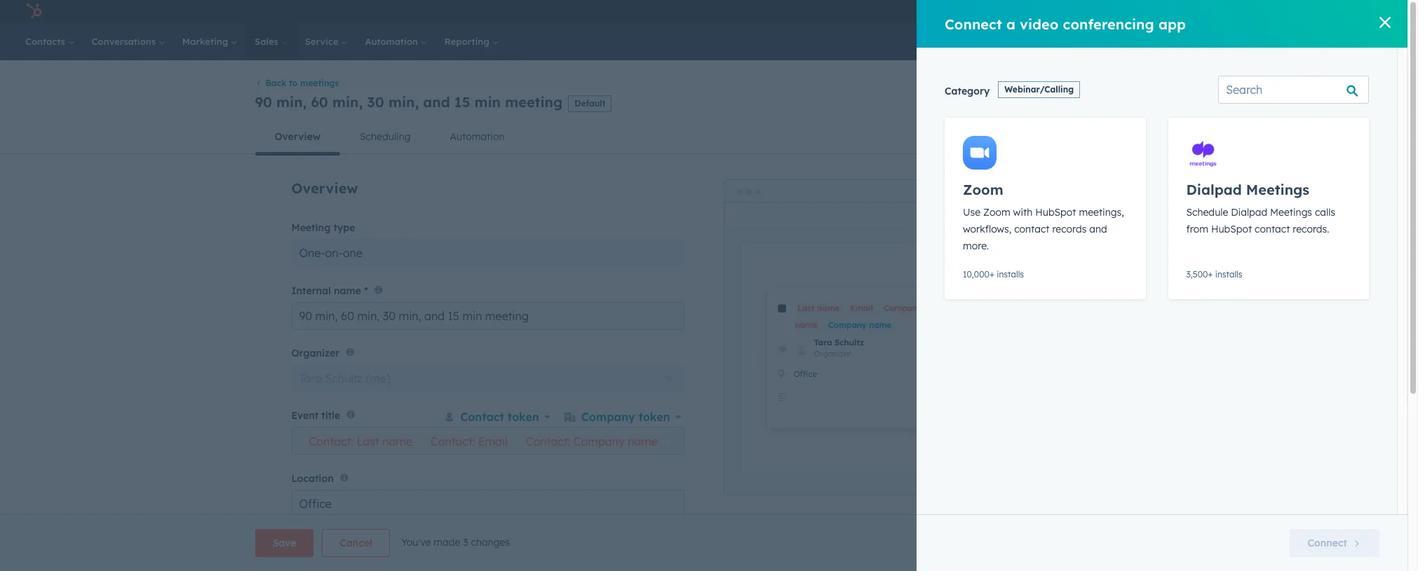 Task type: describe. For each thing, give the bounding box(es) containing it.
overview inside button
[[275, 131, 321, 143]]

3
[[463, 536, 468, 549]]

notifications button
[[1233, 0, 1256, 22]]

changes
[[471, 536, 510, 549]]

you've
[[401, 536, 431, 549]]

type
[[333, 222, 355, 234]]

token for contact token
[[508, 411, 539, 425]]

back to meetings
[[265, 78, 339, 89]]

upgrade
[[1073, 7, 1113, 18]]

contact: for contact: email
[[431, 435, 475, 449]]

scheduling
[[360, 131, 411, 143]]

location
[[291, 473, 334, 485]]

hubspot link
[[17, 3, 53, 20]]

automation button
[[430, 120, 524, 154]]

automation
[[450, 131, 505, 143]]

event title
[[291, 410, 340, 422]]

2 min, from the left
[[332, 93, 363, 111]]

contact
[[460, 411, 504, 425]]

search image
[[1378, 36, 1388, 46]]

made
[[434, 536, 460, 549]]

you've made 3 changes
[[401, 536, 510, 549]]

Search HubSpot search field
[[1211, 29, 1382, 53]]

add videoconference link button
[[291, 524, 458, 552]]

tara schultz (me)
[[299, 372, 390, 386]]

1 min, from the left
[[276, 93, 307, 111]]

studios
[[1329, 6, 1361, 17]]

3 min, from the left
[[389, 93, 419, 111]]

email
[[478, 435, 508, 449]]

apoptosis
[[1283, 6, 1326, 17]]

Internal name text field
[[291, 302, 684, 330]]

troubleshoot
[[1077, 98, 1128, 108]]

internal name
[[291, 285, 361, 297]]

scheduling button
[[340, 120, 430, 154]]

organizer
[[291, 347, 340, 360]]

contact token
[[460, 411, 539, 425]]

calling icon button
[[1127, 2, 1151, 20]]

name for contact: company name
[[628, 435, 658, 449]]

meetings
[[300, 78, 339, 89]]

1 vertical spatial overview
[[291, 180, 358, 197]]

internal
[[291, 285, 331, 297]]

company for contact:
[[574, 435, 625, 449]]

cancel
[[340, 537, 372, 550]]

back
[[265, 78, 286, 89]]

add videoconference link
[[309, 531, 432, 544]]

upgrade image
[[1058, 6, 1071, 19]]

cancel button
[[322, 530, 390, 558]]

actions
[[1007, 98, 1036, 108]]

min
[[474, 93, 501, 111]]

company inside company token popup button
[[581, 411, 635, 425]]

save
[[272, 537, 296, 550]]

troubleshoot link
[[1065, 92, 1153, 115]]

overview button
[[255, 120, 340, 154]]

notifications image
[[1238, 6, 1251, 19]]

name for company: company name
[[787, 435, 817, 449]]

meeting type
[[291, 222, 355, 234]]

(me)
[[366, 372, 390, 386]]

tara schultz (me) button
[[291, 365, 684, 393]]

2 menu item from the left
[[1211, 0, 1231, 22]]

help image
[[1191, 6, 1204, 19]]

link
[[414, 531, 432, 544]]

add
[[309, 531, 328, 544]]



Task type: vqa. For each thing, say whether or not it's contained in the screenshot.
"Account Setup" element
no



Task type: locate. For each thing, give the bounding box(es) containing it.
1 menu item from the left
[[1123, 0, 1125, 22]]

search button
[[1371, 29, 1395, 53]]

title
[[321, 410, 340, 422]]

60
[[311, 93, 328, 111]]

tara schultz image
[[1268, 5, 1280, 18]]

contact: for contact: last name
[[309, 435, 354, 449]]

company
[[581, 411, 635, 425], [574, 435, 625, 449], [733, 435, 784, 449]]

overview up 'meeting type'
[[291, 180, 358, 197]]

contact: for contact: company name
[[526, 435, 570, 449]]

event title element
[[291, 407, 823, 472]]

token up email
[[508, 411, 539, 425]]

overview down 60
[[275, 131, 321, 143]]

1 horizontal spatial token
[[639, 411, 670, 425]]

2 contact: from the left
[[431, 435, 475, 449]]

company:
[[676, 435, 730, 449]]

name for contact: last name
[[382, 435, 412, 449]]

token up contact: company name
[[639, 411, 670, 425]]

token for company token
[[639, 411, 670, 425]]

save button
[[255, 530, 314, 558]]

name
[[334, 285, 361, 297], [382, 435, 412, 449], [628, 435, 658, 449], [787, 435, 817, 449]]

90 min, 60 min, 30 min, and 15 min meeting
[[255, 93, 563, 111]]

apoptosis studios 2 button
[[1259, 0, 1389, 22]]

event
[[291, 410, 319, 422]]

90 min, 60 min, 30 min, and 15 min meeting banner
[[255, 88, 1153, 120]]

company token button
[[562, 407, 684, 428]]

2 horizontal spatial contact:
[[526, 435, 570, 449]]

last
[[357, 435, 379, 449]]

hubspot image
[[25, 3, 42, 20]]

company down company token popup button
[[574, 435, 625, 449]]

min, right 30 at the left
[[389, 93, 419, 111]]

meeting
[[291, 222, 331, 234]]

0 horizontal spatial menu item
[[1123, 0, 1125, 22]]

None text field
[[300, 432, 823, 466], [291, 490, 684, 518], [300, 432, 823, 466], [291, 490, 684, 518]]

back to meetings button
[[255, 78, 339, 89]]

overview
[[275, 131, 321, 143], [291, 180, 358, 197]]

company right company:
[[733, 435, 784, 449]]

token
[[508, 411, 539, 425], [639, 411, 670, 425]]

1 horizontal spatial menu item
[[1211, 0, 1231, 22]]

Meeting type text field
[[291, 239, 684, 267]]

1 horizontal spatial contact:
[[431, 435, 475, 449]]

1 horizontal spatial min,
[[332, 93, 363, 111]]

page section element
[[221, 530, 1186, 558]]

navigation containing overview
[[255, 120, 1153, 155]]

15
[[454, 93, 470, 111]]

contact: down title
[[309, 435, 354, 449]]

contact token button
[[441, 407, 553, 428]]

marketplaces image
[[1162, 6, 1174, 19]]

contact: email
[[431, 435, 508, 449]]

menu containing apoptosis studios 2
[[1048, 0, 1391, 22]]

help button
[[1186, 0, 1209, 22]]

menu
[[1048, 0, 1391, 22]]

min, left 30 at the left
[[332, 93, 363, 111]]

videoconference
[[331, 531, 411, 544]]

contact: company name
[[526, 435, 658, 449]]

menu item
[[1123, 0, 1125, 22], [1211, 0, 1231, 22]]

apoptosis studios 2
[[1283, 6, 1368, 17]]

2
[[1363, 6, 1368, 17]]

90
[[255, 93, 272, 111]]

company: company name
[[676, 435, 817, 449]]

menu item left the calling icon dropdown button
[[1123, 0, 1125, 22]]

min,
[[276, 93, 307, 111], [332, 93, 363, 111], [389, 93, 419, 111]]

2 token from the left
[[639, 411, 670, 425]]

company for company:
[[733, 435, 784, 449]]

company up contact: company name
[[581, 411, 635, 425]]

3 contact: from the left
[[526, 435, 570, 449]]

marketplaces button
[[1153, 0, 1183, 22]]

location element
[[0, 0, 1408, 572]]

menu item left notifications dropdown button
[[1211, 0, 1231, 22]]

and
[[423, 93, 450, 111]]

1 contact: from the left
[[309, 435, 354, 449]]

min, down to
[[276, 93, 307, 111]]

30
[[367, 93, 384, 111]]

default
[[575, 98, 606, 108]]

to
[[289, 78, 298, 89]]

contact: down contact token
[[526, 435, 570, 449]]

1 token from the left
[[508, 411, 539, 425]]

0 horizontal spatial token
[[508, 411, 539, 425]]

contact: last name
[[309, 435, 412, 449]]

0 horizontal spatial min,
[[276, 93, 307, 111]]

schultz
[[325, 372, 363, 386]]

0 vertical spatial overview
[[275, 131, 321, 143]]

contact: down "contact"
[[431, 435, 475, 449]]

tara
[[299, 372, 322, 386]]

0 horizontal spatial contact:
[[309, 435, 354, 449]]

company token
[[581, 411, 670, 425]]

calling icon image
[[1132, 6, 1145, 18]]

contact:
[[309, 435, 354, 449], [431, 435, 475, 449], [526, 435, 570, 449]]

meeting
[[505, 93, 563, 111]]

2 horizontal spatial min,
[[389, 93, 419, 111]]

actions button
[[995, 92, 1057, 115]]

navigation
[[255, 120, 1153, 155]]



